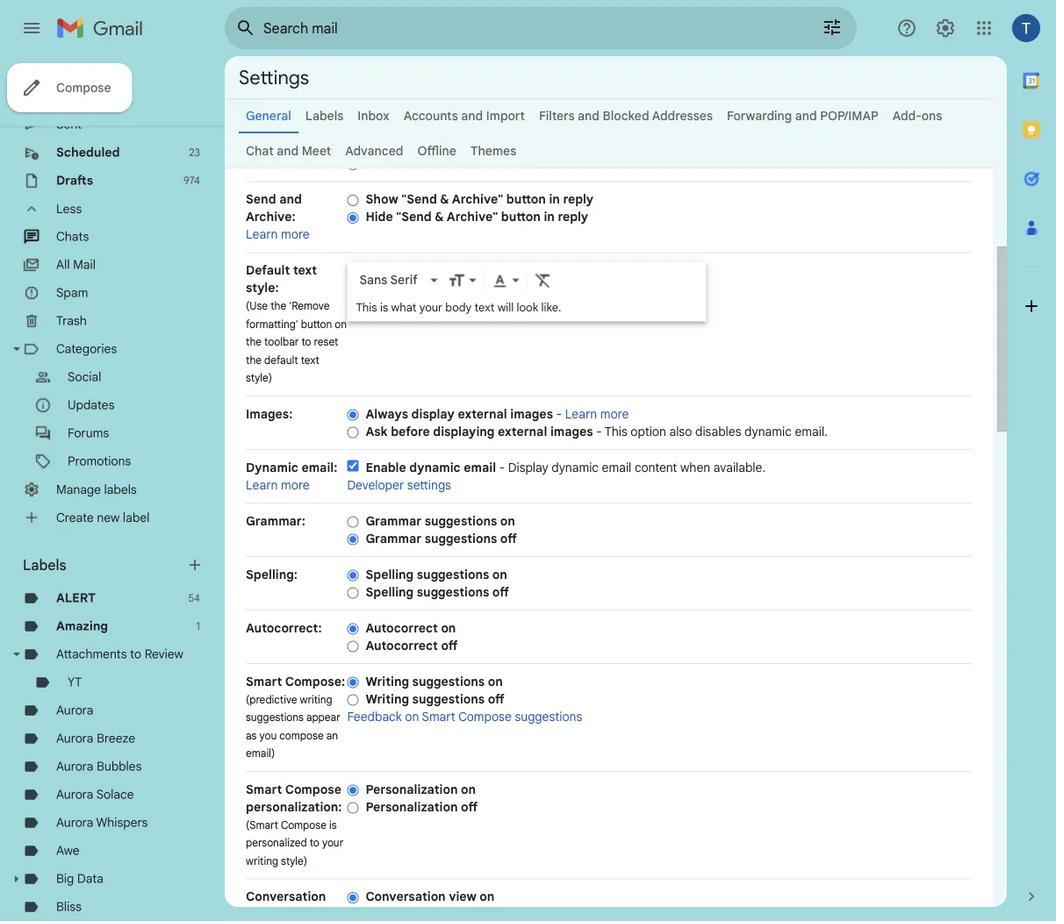 Task type: locate. For each thing, give the bounding box(es) containing it.
on down 'writing suggestions off'
[[405, 710, 419, 725]]

learn more link down archive: on the left top
[[246, 227, 310, 243]]

style)
[[246, 372, 272, 385], [281, 856, 307, 869]]

your down personalization:
[[322, 838, 343, 851]]

writing up the feedback
[[366, 692, 409, 708]]

autocorrect
[[366, 621, 438, 637], [366, 639, 438, 654]]

& for show
[[440, 192, 449, 208]]

suggestions inside smart compose: (predictive writing suggestions appear as you compose an email)
[[246, 712, 304, 725]]

this left option
[[605, 425, 628, 440]]

0 vertical spatial archive"
[[452, 192, 503, 208]]

0 vertical spatial labels
[[305, 108, 344, 123]]

sent link
[[56, 117, 82, 132]]

1 vertical spatial your
[[322, 838, 343, 851]]

1 vertical spatial in
[[544, 210, 555, 225]]

what
[[391, 301, 417, 315]]

your inside smart compose personalization: (smart compose is personalized to your writing style)
[[322, 838, 343, 851]]

1 horizontal spatial labels
[[305, 108, 344, 123]]

reply down filters
[[563, 192, 594, 208]]

suggestions for grammar suggestions on
[[425, 514, 497, 529]]

labels heading
[[23, 557, 186, 574]]

to right personalized
[[310, 838, 320, 851]]

learn down dynamic
[[246, 478, 278, 493]]

spelling for spelling suggestions off
[[366, 585, 414, 601]]

dynamic down ask before displaying external images - this option also disables dynamic email.
[[552, 461, 599, 476]]

1 vertical spatial style)
[[281, 856, 307, 869]]

1 vertical spatial archive"
[[447, 210, 498, 225]]

autocorrect up the autocorrect off
[[366, 621, 438, 637]]

1 vertical spatial writing
[[366, 692, 409, 708]]

and right chat
[[277, 143, 299, 158]]

Disable hover actions radio
[[347, 158, 359, 171]]

& for hide
[[435, 210, 444, 225]]

archive" for hide
[[447, 210, 498, 225]]

autocorrect down autocorrect on
[[366, 639, 438, 654]]

0 horizontal spatial conversation
[[246, 890, 326, 906]]

learn down archive: on the left top
[[246, 227, 278, 243]]

1 horizontal spatial -
[[556, 407, 562, 422]]

writing down personalized
[[246, 856, 278, 869]]

email down displaying
[[464, 461, 496, 476]]

1 vertical spatial text
[[475, 301, 495, 315]]

chats
[[56, 229, 89, 245]]

is left what at the top left of the page
[[380, 301, 388, 315]]

on up reset
[[335, 318, 347, 331]]

themes link
[[471, 143, 516, 158]]

more up ask before displaying external images - this option also disables dynamic email.
[[600, 407, 629, 422]]

aurora down yt
[[56, 703, 93, 719]]

you
[[259, 730, 277, 743]]

0 vertical spatial reply
[[563, 192, 594, 208]]

smart for smart compose personalization:
[[246, 783, 282, 798]]

archive" for show
[[452, 192, 503, 208]]

on up personalization off at the bottom left of page
[[461, 783, 476, 798]]

email
[[464, 461, 496, 476], [602, 461, 632, 476]]

aurora bubbles link
[[56, 759, 142, 775]]

compose up "sent" link at top left
[[56, 80, 111, 95]]

on right view
[[480, 890, 495, 906]]

1 autocorrect from the top
[[366, 621, 438, 637]]

create new label
[[56, 510, 150, 526]]

Grammar suggestions on radio
[[347, 516, 359, 529]]

labels inside navigation
[[23, 557, 66, 574]]

to left "review"
[[130, 647, 141, 662]]

this down sans
[[356, 301, 377, 315]]

always
[[366, 407, 408, 422]]

images up enable dynamic email - display dynamic email content when available. developer settings
[[550, 425, 593, 440]]

and left pop/imap
[[795, 108, 817, 123]]

0 vertical spatial is
[[380, 301, 388, 315]]

forwarding and pop/imap
[[727, 108, 879, 123]]

writing inside smart compose: (predictive writing suggestions appear as you compose an email)
[[300, 694, 332, 707]]

off for writing suggestions on
[[488, 692, 505, 708]]

to
[[302, 336, 311, 349], [130, 647, 141, 662], [310, 838, 320, 851]]

labels up the alert link on the left bottom of page
[[23, 557, 66, 574]]

and right filters
[[578, 108, 600, 123]]

your right what at the top left of the page
[[419, 301, 443, 315]]

updates link
[[68, 398, 114, 413]]

labels for labels link
[[305, 108, 344, 123]]

reset
[[314, 336, 338, 349]]

smart inside smart compose: (predictive writing suggestions appear as you compose an email)
[[246, 675, 282, 690]]

the left default
[[246, 354, 262, 367]]

content
[[635, 461, 677, 476]]

aurora down the aurora link
[[56, 731, 93, 747]]

smart up personalization:
[[246, 783, 282, 798]]

0 vertical spatial "send
[[402, 192, 437, 208]]

and for pop/imap
[[795, 108, 817, 123]]

(smart
[[246, 820, 278, 833]]

0 vertical spatial this
[[356, 301, 377, 315]]

0 vertical spatial personalization
[[366, 783, 458, 798]]

2 vertical spatial more
[[281, 478, 310, 493]]

on
[[335, 318, 347, 331], [500, 514, 515, 529], [492, 568, 507, 583], [441, 621, 456, 637], [488, 675, 503, 690], [405, 710, 419, 725], [461, 783, 476, 798], [480, 890, 495, 906]]

text down reset
[[301, 354, 319, 367]]

filters and blocked addresses
[[539, 108, 713, 123]]

more down dynamic
[[281, 478, 310, 493]]

Always display external images radio
[[347, 409, 359, 422]]

learn
[[246, 227, 278, 243], [565, 407, 597, 422], [246, 478, 278, 493]]

writing right writing suggestions on radio at the bottom
[[366, 675, 409, 690]]

& up hide "send & archive" button in reply
[[440, 192, 449, 208]]

ask
[[366, 425, 388, 440]]

0 vertical spatial &
[[440, 192, 449, 208]]

grammar suggestions on
[[366, 514, 515, 529]]

personalization down personalization on
[[366, 800, 458, 816]]

ons
[[922, 108, 942, 123]]

aurora up 'aurora solace'
[[56, 759, 93, 775]]

toolbar
[[264, 336, 299, 349]]

smart
[[246, 675, 282, 690], [422, 710, 456, 725], [246, 783, 282, 798]]

Spelling suggestions off radio
[[347, 587, 359, 600]]

developer settings link
[[347, 478, 451, 493]]

is down personalization:
[[329, 820, 337, 833]]

off down personalization on
[[461, 800, 478, 816]]

forwarding
[[727, 108, 792, 123]]

aurora for aurora bubbles
[[56, 759, 93, 775]]

2 aurora from the top
[[56, 731, 93, 747]]

settings
[[407, 478, 451, 493]]

forums
[[68, 426, 109, 441]]

Personalization off radio
[[347, 802, 359, 816]]

button down 'remove
[[301, 318, 332, 331]]

button for show "send & archive" button in reply
[[506, 192, 546, 208]]

1 vertical spatial personalization
[[366, 800, 458, 816]]

1 vertical spatial writing
[[246, 856, 278, 869]]

2 vertical spatial learn more link
[[246, 478, 310, 493]]

0 vertical spatial grammar
[[366, 514, 422, 529]]

2 grammar from the top
[[366, 532, 422, 547]]

1 vertical spatial is
[[329, 820, 337, 833]]

personalization for personalization on
[[366, 783, 458, 798]]

trash
[[56, 313, 87, 329]]

smart for smart compose:
[[246, 675, 282, 690]]

reply for hide "send & archive" button in reply
[[558, 210, 588, 225]]

2 autocorrect from the top
[[366, 639, 438, 654]]

0 vertical spatial learn
[[246, 227, 278, 243]]

1 horizontal spatial this
[[605, 425, 628, 440]]

- left display
[[499, 461, 505, 476]]

1 horizontal spatial your
[[419, 301, 443, 315]]

aurora bubbles
[[56, 759, 142, 775]]

1 horizontal spatial style)
[[281, 856, 307, 869]]

compose:
[[285, 675, 345, 690]]

0 vertical spatial autocorrect
[[366, 621, 438, 637]]

is
[[380, 301, 388, 315], [329, 820, 337, 833]]

to inside default text style: (use the 'remove formatting' button on the toolbar to reset the default text style)
[[302, 336, 311, 349]]

labels navigation
[[0, 0, 225, 922]]

1 vertical spatial labels
[[23, 557, 66, 574]]

and up archive: on the left top
[[279, 192, 302, 208]]

1 writing from the top
[[366, 675, 409, 690]]

and
[[461, 108, 483, 123], [578, 108, 600, 123], [795, 108, 817, 123], [277, 143, 299, 158], [279, 192, 302, 208]]

0 horizontal spatial email
[[464, 461, 496, 476]]

1 vertical spatial images
[[550, 425, 593, 440]]

0 vertical spatial text
[[293, 263, 317, 279]]

0 vertical spatial style)
[[246, 372, 272, 385]]

1 vertical spatial learn
[[565, 407, 597, 422]]

off down spelling suggestions on
[[492, 585, 509, 601]]

2 writing from the top
[[366, 692, 409, 708]]

themes
[[471, 143, 516, 158]]

in for show "send & archive" button in reply
[[549, 192, 560, 208]]

drafts link
[[56, 173, 93, 188]]

smart up "(predictive" at the bottom left of the page
[[246, 675, 282, 690]]

0 horizontal spatial writing
[[246, 856, 278, 869]]

- inside enable dynamic email - display dynamic email content when available. developer settings
[[499, 461, 505, 476]]

compose up personalization:
[[285, 783, 342, 798]]

text up 'remove
[[293, 263, 317, 279]]

2 vertical spatial to
[[310, 838, 320, 851]]

spelling right "spelling suggestions on" option
[[366, 568, 414, 583]]

writing
[[366, 675, 409, 690], [366, 692, 409, 708]]

0 horizontal spatial style)
[[246, 372, 272, 385]]

personalized
[[246, 838, 307, 851]]

chats link
[[56, 229, 89, 245]]

display
[[411, 407, 455, 422]]

learn more link up ask before displaying external images - this option also disables dynamic email.
[[565, 407, 629, 422]]

accounts and import
[[404, 108, 525, 123]]

archive" down show "send & archive" button in reply
[[447, 210, 498, 225]]

spelling:
[[246, 568, 298, 583]]

0 horizontal spatial is
[[329, 820, 337, 833]]

23
[[189, 146, 200, 159]]

2 vertical spatial learn
[[246, 478, 278, 493]]

1 vertical spatial spelling
[[366, 585, 414, 601]]

None search field
[[225, 7, 857, 49]]

search mail image
[[230, 12, 262, 44]]

1 vertical spatial the
[[246, 336, 262, 349]]

external up displaying
[[458, 407, 507, 422]]

0 vertical spatial smart
[[246, 675, 282, 690]]

attachments
[[56, 647, 127, 662]]

0 vertical spatial button
[[506, 192, 546, 208]]

the up formatting'
[[271, 300, 286, 313]]

compose
[[56, 80, 111, 95], [458, 710, 512, 725], [285, 783, 342, 798], [281, 820, 327, 833]]

grammar right grammar suggestions off option
[[366, 532, 422, 547]]

will
[[498, 301, 514, 315]]

feedback on smart compose suggestions
[[347, 710, 582, 725]]

learn up ask before displaying external images - this option also disables dynamic email.
[[565, 407, 597, 422]]

dynamic email: learn more
[[246, 461, 337, 493]]

Grammar suggestions off radio
[[347, 534, 359, 547]]

off down grammar suggestions on
[[500, 532, 517, 547]]

(use
[[246, 300, 268, 313]]

writing suggestions off
[[366, 692, 505, 708]]

sent
[[56, 117, 82, 132]]

1 grammar from the top
[[366, 514, 422, 529]]

2 spelling from the top
[[366, 585, 414, 601]]

Search mail text field
[[263, 19, 773, 37]]

"send for hide
[[396, 210, 432, 225]]

"send right "show"
[[402, 192, 437, 208]]

0 vertical spatial in
[[549, 192, 560, 208]]

2 personalization from the top
[[366, 800, 458, 816]]

the down formatting'
[[246, 336, 262, 349]]

aurora up awe link
[[56, 816, 93, 831]]

personalization up personalization off at the bottom left of page
[[366, 783, 458, 798]]

aurora for aurora whispers
[[56, 816, 93, 831]]

2 conversation from the left
[[366, 890, 446, 906]]

1 vertical spatial external
[[498, 425, 547, 440]]

compose
[[279, 730, 324, 743]]

2 horizontal spatial -
[[596, 425, 602, 440]]

and inside the send and archive: learn more
[[279, 192, 302, 208]]

and left import
[[461, 108, 483, 123]]

None checkbox
[[347, 461, 359, 472]]

learn more link down dynamic
[[246, 478, 310, 493]]

0 vertical spatial learn more link
[[246, 227, 310, 243]]

text left will
[[475, 301, 495, 315]]

to left reset
[[302, 336, 311, 349]]

5 aurora from the top
[[56, 816, 93, 831]]

1 aurora from the top
[[56, 703, 93, 719]]

suggestions
[[425, 514, 497, 529], [425, 532, 497, 547], [417, 568, 489, 583], [417, 585, 489, 601], [412, 675, 485, 690], [412, 692, 485, 708], [515, 710, 582, 725], [246, 712, 304, 725]]

dynamic up the settings
[[409, 461, 461, 476]]

button up hide "send & archive" button in reply
[[506, 192, 546, 208]]

updates
[[68, 398, 114, 413]]

1 vertical spatial "send
[[396, 210, 432, 225]]

yt
[[68, 675, 82, 691]]

images up display
[[510, 407, 553, 422]]

3 aurora from the top
[[56, 759, 93, 775]]

aurora
[[56, 703, 93, 719], [56, 731, 93, 747], [56, 759, 93, 775], [56, 788, 93, 803], [56, 816, 93, 831]]

conversation
[[246, 890, 326, 906], [366, 890, 446, 906]]

in up remove formatting ‪(⌘\)‬ icon
[[544, 210, 555, 225]]

aurora solace link
[[56, 788, 134, 803]]

0 vertical spatial spelling
[[366, 568, 414, 583]]

compose down 'writing suggestions off'
[[458, 710, 512, 725]]

writing down compose:
[[300, 694, 332, 707]]

0 horizontal spatial your
[[322, 838, 343, 851]]

writing for writing suggestions on
[[366, 675, 409, 690]]

spelling right spelling suggestions off option on the bottom of page
[[366, 585, 414, 601]]

54
[[188, 592, 200, 605]]

1 vertical spatial &
[[435, 210, 444, 225]]

smart inside smart compose personalization: (smart compose is personalized to your writing style)
[[246, 783, 282, 798]]

learn inside the send and archive: learn more
[[246, 227, 278, 243]]

0 vertical spatial to
[[302, 336, 311, 349]]

- up ask before displaying external images - this option also disables dynamic email.
[[556, 407, 562, 422]]

forwarding and pop/imap link
[[727, 108, 879, 123]]

gmail image
[[56, 11, 152, 46]]

2 vertical spatial -
[[499, 461, 505, 476]]

1 horizontal spatial conversation
[[366, 890, 446, 906]]

grammar down developer settings link
[[366, 514, 422, 529]]

manage
[[56, 482, 101, 498]]

style) inside default text style: (use the 'remove formatting' button on the toolbar to reset the default text style)
[[246, 372, 272, 385]]

off for grammar suggestions on
[[500, 532, 517, 547]]

dynamic left email.
[[745, 425, 792, 440]]

off up feedback on smart compose suggestions
[[488, 692, 505, 708]]

aurora breeze
[[56, 731, 135, 747]]

advanced
[[345, 143, 403, 158]]

tab list
[[1007, 56, 1056, 859]]

"send right hide
[[396, 210, 432, 225]]

labels
[[305, 108, 344, 123], [23, 557, 66, 574]]

0 horizontal spatial labels
[[23, 557, 66, 574]]

1 conversation from the left
[[246, 890, 326, 906]]

conversation right conversation view on option
[[366, 890, 446, 906]]

email left content
[[602, 461, 632, 476]]

labels up meet
[[305, 108, 344, 123]]

1 vertical spatial reply
[[558, 210, 588, 225]]

reply up formatting options toolbar at the top of the page
[[558, 210, 588, 225]]

in up hide "send & archive" button in reply
[[549, 192, 560, 208]]

general
[[246, 108, 291, 123]]

big
[[56, 872, 74, 887]]

compose inside button
[[56, 80, 111, 95]]

external down always display external images - learn more
[[498, 425, 547, 440]]

0 vertical spatial writing
[[366, 675, 409, 690]]

2 vertical spatial smart
[[246, 783, 282, 798]]

1 spelling from the top
[[366, 568, 414, 583]]

is inside smart compose personalization: (smart compose is personalized to your writing style)
[[329, 820, 337, 833]]

look
[[517, 301, 538, 315]]

1 vertical spatial to
[[130, 647, 141, 662]]

label
[[123, 510, 150, 526]]

0 vertical spatial writing
[[300, 694, 332, 707]]

1 vertical spatial smart
[[422, 710, 456, 725]]

style) down default
[[246, 372, 272, 385]]

in
[[549, 192, 560, 208], [544, 210, 555, 225]]

data
[[77, 872, 104, 887]]

more down archive: on the left top
[[281, 227, 310, 243]]

1 horizontal spatial writing
[[300, 694, 332, 707]]

aurora down aurora bubbles "link"
[[56, 788, 93, 803]]

0 vertical spatial more
[[281, 227, 310, 243]]

archive" up hide "send & archive" button in reply
[[452, 192, 503, 208]]

- left option
[[596, 425, 602, 440]]

drafts
[[56, 173, 93, 188]]

email:
[[302, 461, 337, 476]]

writing for writing suggestions off
[[366, 692, 409, 708]]

conversation for view
[[366, 890, 446, 906]]

default
[[264, 354, 298, 367]]

learn inside dynamic email: learn more
[[246, 478, 278, 493]]

style) down personalized
[[281, 856, 307, 869]]

send and archive: learn more
[[246, 192, 310, 243]]

1 vertical spatial autocorrect
[[366, 639, 438, 654]]

autocorrect for autocorrect on
[[366, 621, 438, 637]]

4 aurora from the top
[[56, 788, 93, 803]]

1 horizontal spatial email
[[602, 461, 632, 476]]

2 vertical spatial button
[[301, 318, 332, 331]]

and for meet
[[277, 143, 299, 158]]

& down show "send & archive" button in reply
[[435, 210, 444, 225]]

conversation up view:
[[246, 890, 326, 906]]

1 vertical spatial grammar
[[366, 532, 422, 547]]

1 personalization from the top
[[366, 783, 458, 798]]

solace
[[96, 788, 134, 803]]

1 vertical spatial button
[[501, 210, 541, 225]]

awe
[[56, 844, 80, 859]]

button down show "send & archive" button in reply
[[501, 210, 541, 225]]

archive:
[[246, 210, 296, 225]]

2 vertical spatial text
[[301, 354, 319, 367]]

reply
[[563, 192, 594, 208], [558, 210, 588, 225]]

smart down 'writing suggestions off'
[[422, 710, 456, 725]]

0 horizontal spatial -
[[499, 461, 505, 476]]

0 horizontal spatial this
[[356, 301, 377, 315]]

Conversation view on radio
[[347, 892, 359, 906]]



Task type: describe. For each thing, give the bounding box(es) containing it.
blocked
[[603, 108, 649, 123]]

dynamic
[[246, 461, 298, 476]]

spelling suggestions on
[[366, 568, 507, 583]]

grammar for grammar suggestions off
[[366, 532, 422, 547]]

advanced search options image
[[815, 10, 850, 45]]

reply for show "send & archive" button in reply
[[563, 192, 594, 208]]

create
[[56, 510, 94, 526]]

labels for labels "heading"
[[23, 557, 66, 574]]

chat and meet
[[246, 143, 331, 158]]

1
[[196, 620, 200, 633]]

(predictive
[[246, 694, 297, 707]]

1 vertical spatial more
[[600, 407, 629, 422]]

grammar for grammar suggestions on
[[366, 514, 422, 529]]

button inside default text style: (use the 'remove formatting' button on the toolbar to reset the default text style)
[[301, 318, 332, 331]]

Show "Send & Archive" button in reply radio
[[347, 194, 359, 207]]

offline link
[[417, 143, 456, 158]]

Hide "Send & Archive" button in reply radio
[[347, 212, 359, 225]]

an
[[326, 730, 338, 743]]

support image
[[896, 18, 918, 39]]

meet
[[302, 143, 331, 158]]

learn more link for dynamic email:
[[246, 478, 310, 493]]

on down spelling suggestions off
[[441, 621, 456, 637]]

and for import
[[461, 108, 483, 123]]

0 vertical spatial the
[[271, 300, 286, 313]]

bliss
[[56, 900, 82, 915]]

2 vertical spatial the
[[246, 354, 262, 367]]

view:
[[246, 908, 278, 922]]

'remove
[[289, 300, 330, 313]]

accounts
[[404, 108, 458, 123]]

attachments to review
[[56, 647, 183, 662]]

add-ons link
[[893, 108, 942, 123]]

personalization off
[[366, 800, 478, 816]]

show
[[366, 192, 398, 208]]

button for hide "send & archive" button in reply
[[501, 210, 541, 225]]

displaying
[[433, 425, 495, 440]]

personalization for personalization off
[[366, 800, 458, 816]]

in for hide "send & archive" button in reply
[[544, 210, 555, 225]]

Writing suggestions on radio
[[347, 677, 359, 690]]

0 vertical spatial images
[[510, 407, 553, 422]]

compose down personalization:
[[281, 820, 327, 833]]

settings image
[[935, 18, 956, 39]]

autocorrect:
[[246, 621, 322, 637]]

autocorrect for autocorrect off
[[366, 639, 438, 654]]

always display external images - learn more
[[366, 407, 629, 422]]

before
[[391, 425, 430, 440]]

off for spelling suggestions on
[[492, 585, 509, 601]]

suggestions for spelling suggestions off
[[417, 585, 489, 601]]

all
[[56, 257, 70, 273]]

0 vertical spatial -
[[556, 407, 562, 422]]

aurora whispers
[[56, 816, 148, 831]]

scheduled link
[[56, 145, 120, 160]]

off up writing suggestions on
[[441, 639, 458, 654]]

974
[[183, 174, 200, 187]]

learn more link for send and archive:
[[246, 227, 310, 243]]

aurora for aurora breeze
[[56, 731, 93, 747]]

Writing suggestions off radio
[[347, 694, 359, 708]]

actions
[[451, 156, 495, 172]]

style) inside smart compose personalization: (smart compose is personalized to your writing style)
[[281, 856, 307, 869]]

aurora for aurora solace
[[56, 788, 93, 803]]

big data
[[56, 872, 104, 887]]

whispers
[[96, 816, 148, 831]]

email.
[[795, 425, 828, 440]]

personalization on
[[366, 783, 476, 798]]

compose button
[[7, 63, 132, 112]]

sans
[[359, 273, 387, 288]]

"send for show
[[402, 192, 437, 208]]

suggestions for writing suggestions off
[[412, 692, 485, 708]]

main menu image
[[21, 18, 42, 39]]

suggestions for writing suggestions on
[[412, 675, 485, 690]]

labels
[[104, 482, 137, 498]]

1 horizontal spatial is
[[380, 301, 388, 315]]

inbox link
[[358, 108, 390, 123]]

1 vertical spatial -
[[596, 425, 602, 440]]

trash link
[[56, 313, 87, 329]]

Autocorrect on radio
[[347, 623, 359, 636]]

display
[[508, 461, 548, 476]]

social link
[[68, 370, 101, 385]]

less
[[56, 201, 82, 217]]

sans serif option
[[356, 272, 427, 290]]

enable
[[366, 461, 406, 476]]

manage labels link
[[56, 482, 137, 498]]

view
[[449, 890, 477, 906]]

more inside the send and archive: learn more
[[281, 227, 310, 243]]

smart compose: (predictive writing suggestions appear as you compose an email)
[[246, 675, 345, 761]]

suggestions for spelling suggestions on
[[417, 568, 489, 583]]

grammar suggestions off
[[366, 532, 517, 547]]

spam link
[[56, 285, 88, 301]]

conversation view on
[[366, 890, 495, 906]]

review
[[145, 647, 183, 662]]

more inside dynamic email: learn more
[[281, 478, 310, 493]]

categories link
[[56, 342, 117, 357]]

Autocorrect off radio
[[347, 641, 359, 654]]

on up feedback on smart compose suggestions
[[488, 675, 503, 690]]

2 email from the left
[[602, 461, 632, 476]]

mail
[[73, 257, 96, 273]]

filters
[[539, 108, 575, 123]]

accounts and import link
[[404, 108, 525, 123]]

amazing
[[56, 619, 108, 634]]

add-
[[893, 108, 922, 123]]

Spelling suggestions on radio
[[347, 570, 359, 583]]

hide "send & archive" button in reply
[[366, 210, 588, 225]]

personalization:
[[246, 800, 342, 816]]

1 email from the left
[[464, 461, 496, 476]]

import
[[486, 108, 525, 123]]

conversation for view:
[[246, 890, 326, 906]]

on inside default text style: (use the 'remove formatting' button on the toolbar to reset the default text style)
[[335, 318, 347, 331]]

and for blocked
[[578, 108, 600, 123]]

body
[[445, 301, 472, 315]]

0 vertical spatial external
[[458, 407, 507, 422]]

1 vertical spatial this
[[605, 425, 628, 440]]

all mail
[[56, 257, 96, 273]]

1 horizontal spatial dynamic
[[552, 461, 599, 476]]

to inside labels navigation
[[130, 647, 141, 662]]

1 vertical spatial learn more link
[[565, 407, 629, 422]]

0 vertical spatial your
[[419, 301, 443, 315]]

writing suggestions on
[[366, 675, 503, 690]]

aurora link
[[56, 703, 93, 719]]

and for archive:
[[279, 192, 302, 208]]

amazing link
[[56, 619, 108, 634]]

serif
[[390, 273, 418, 288]]

spelling for spelling suggestions on
[[366, 568, 414, 583]]

Ask before displaying external images radio
[[347, 427, 359, 440]]

disable hover actions
[[366, 156, 495, 172]]

offline
[[417, 143, 456, 158]]

feedback on smart compose suggestions link
[[347, 710, 582, 725]]

on up spelling suggestions off
[[492, 568, 507, 583]]

aurora solace
[[56, 788, 134, 803]]

0 horizontal spatial dynamic
[[409, 461, 461, 476]]

on down display
[[500, 514, 515, 529]]

chat
[[246, 143, 274, 158]]

when
[[680, 461, 710, 476]]

remove formatting ‪(⌘\)‬ image
[[534, 272, 552, 290]]

formatting options toolbar
[[352, 264, 701, 297]]

Personalization on radio
[[347, 785, 359, 798]]

manage labels
[[56, 482, 137, 498]]

suggestions for grammar suggestions off
[[425, 532, 497, 547]]

settings
[[239, 65, 309, 90]]

categories
[[56, 342, 117, 357]]

to inside smart compose personalization: (smart compose is personalized to your writing style)
[[310, 838, 320, 851]]

breeze
[[97, 731, 135, 747]]

create new label link
[[56, 510, 150, 526]]

writing inside smart compose personalization: (smart compose is personalized to your writing style)
[[246, 856, 278, 869]]

2 horizontal spatial dynamic
[[745, 425, 792, 440]]

aurora for the aurora link
[[56, 703, 93, 719]]

labels link
[[305, 108, 344, 123]]



Task type: vqa. For each thing, say whether or not it's contained in the screenshot.
A at left
no



